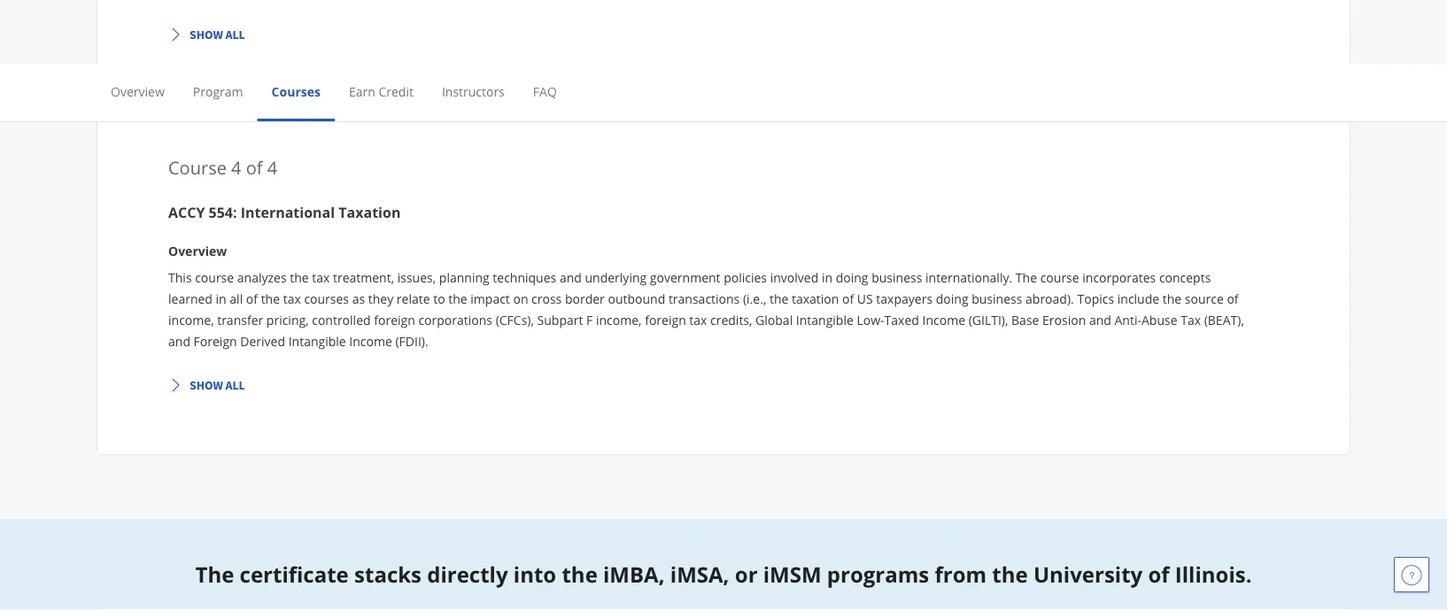Task type: locate. For each thing, give the bounding box(es) containing it.
income right the taxed
[[923, 311, 966, 328]]

0 horizontal spatial tax
[[283, 290, 301, 307]]

0 horizontal spatial income
[[349, 333, 392, 349]]

0 vertical spatial business
[[872, 269, 923, 286]]

transactions
[[669, 290, 740, 307]]

source
[[1185, 290, 1224, 307]]

0 horizontal spatial income,
[[168, 311, 214, 328]]

issues,
[[398, 269, 436, 286]]

0 vertical spatial all
[[225, 27, 245, 43]]

courses link
[[272, 83, 321, 100]]

course up abroad).
[[1041, 269, 1080, 286]]

f
[[587, 311, 593, 328]]

tax
[[312, 269, 330, 286], [283, 290, 301, 307], [690, 311, 707, 328]]

as
[[352, 290, 365, 307]]

1 vertical spatial all
[[225, 377, 245, 393]]

intangible down taxation
[[796, 311, 854, 328]]

0 vertical spatial overview
[[111, 83, 165, 100]]

1 vertical spatial show all button
[[161, 369, 252, 401]]

income,
[[168, 311, 214, 328], [596, 311, 642, 328]]

show all button down the foreign
[[161, 369, 252, 401]]

tax up 'courses'
[[312, 269, 330, 286]]

overview left program link
[[111, 83, 165, 100]]

tax up pricing,
[[283, 290, 301, 307]]

all for 2nd show all dropdown button from the top
[[225, 377, 245, 393]]

income, down learned on the left
[[168, 311, 214, 328]]

1 horizontal spatial course
[[1041, 269, 1080, 286]]

1 horizontal spatial income,
[[596, 311, 642, 328]]

the up abroad).
[[1016, 269, 1037, 286]]

base
[[1012, 311, 1039, 328]]

income, down outbound at the left of the page
[[596, 311, 642, 328]]

foreign down outbound at the left of the page
[[645, 311, 686, 328]]

1 horizontal spatial the
[[1016, 269, 1037, 286]]

1 course from the left
[[195, 269, 234, 286]]

abroad).
[[1026, 290, 1074, 307]]

analyzes
[[237, 269, 287, 286]]

0 vertical spatial show all
[[190, 27, 245, 43]]

income down controlled
[[349, 333, 392, 349]]

(cfcs),
[[496, 311, 534, 328]]

learned
[[168, 290, 213, 307]]

1 vertical spatial intangible
[[289, 333, 346, 349]]

the right into
[[562, 560, 598, 589]]

to
[[433, 290, 445, 307]]

2 4 from the left
[[267, 155, 277, 179]]

business
[[872, 269, 923, 286], [972, 290, 1023, 307]]

show up program link
[[190, 27, 223, 43]]

the
[[290, 269, 309, 286], [261, 290, 280, 307], [448, 290, 467, 307], [770, 290, 789, 307], [1163, 290, 1182, 307], [562, 560, 598, 589], [992, 560, 1028, 589]]

show for 2nd show all dropdown button from the top
[[190, 377, 223, 393]]

0 vertical spatial and
[[560, 269, 582, 286]]

0 horizontal spatial in
[[216, 290, 227, 307]]

1 show all from the top
[[190, 27, 245, 43]]

they
[[368, 290, 394, 307]]

credits,
[[711, 311, 753, 328]]

taxation
[[792, 290, 839, 307]]

show all button up program link
[[161, 19, 252, 50]]

doing down internationally.
[[936, 290, 969, 307]]

the certificate stacks directly into the imba, imsa, or imsm programs from the university of illinois.
[[195, 560, 1252, 589]]

pricing,
[[267, 311, 309, 328]]

1 horizontal spatial overview
[[168, 242, 227, 259]]

overview
[[111, 83, 165, 100], [168, 242, 227, 259]]

the right from
[[992, 560, 1028, 589]]

of left us
[[842, 290, 854, 307]]

0 horizontal spatial foreign
[[374, 311, 415, 328]]

0 vertical spatial income
[[923, 311, 966, 328]]

course
[[195, 269, 234, 286], [1041, 269, 1080, 286]]

in up taxation
[[822, 269, 833, 286]]

show all
[[190, 27, 245, 43], [190, 377, 245, 393]]

0 horizontal spatial 4
[[231, 155, 241, 179]]

all down the foreign
[[225, 377, 245, 393]]

2 horizontal spatial tax
[[690, 311, 707, 328]]

programs
[[827, 560, 929, 589]]

2 show from the top
[[190, 377, 223, 393]]

into
[[514, 560, 557, 589]]

1 vertical spatial the
[[195, 560, 234, 589]]

help center image
[[1401, 564, 1423, 586]]

techniques
[[493, 269, 557, 286]]

1 horizontal spatial business
[[972, 290, 1023, 307]]

all
[[225, 27, 245, 43], [225, 377, 245, 393]]

the up abuse
[[1163, 290, 1182, 307]]

business up (gilti),
[[972, 290, 1023, 307]]

1 horizontal spatial tax
[[312, 269, 330, 286]]

taxpayers
[[876, 290, 933, 307]]

1 vertical spatial doing
[[936, 290, 969, 307]]

the inside this course analyzes the tax treatment, issues, planning techniques and underlying government policies involved in doing business internationally. the course incorporates concepts learned in all of the tax courses as they relate to the impact on cross border outbound transactions (i.e., the taxation of us taxpayers doing business abroad). topics include the source of income, transfer pricing, controlled foreign corporations (cfcs), subpart f income, foreign tax credits, global intangible low-taxed income (gilti), base erosion and anti-abuse tax (beat), and foreign derived intangible income (fdii).
[[1016, 269, 1037, 286]]

stacks
[[354, 560, 422, 589]]

2 all from the top
[[225, 377, 245, 393]]

4 up accy 554: international taxation
[[267, 155, 277, 179]]

taxation
[[339, 203, 401, 222]]

0 horizontal spatial doing
[[836, 269, 869, 286]]

show all for 2nd show all dropdown button from the top
[[190, 377, 245, 393]]

1 vertical spatial show
[[190, 377, 223, 393]]

2 vertical spatial and
[[168, 333, 190, 349]]

1 all from the top
[[225, 27, 245, 43]]

0 horizontal spatial business
[[872, 269, 923, 286]]

of up (beat), at the right bottom of page
[[1227, 290, 1239, 307]]

of
[[246, 155, 263, 179], [246, 290, 258, 307], [842, 290, 854, 307], [1227, 290, 1239, 307], [1148, 560, 1170, 589]]

instructors
[[442, 83, 505, 100]]

course up the all
[[195, 269, 234, 286]]

1 horizontal spatial intangible
[[796, 311, 854, 328]]

this course analyzes the tax treatment, issues, planning techniques and underlying government policies involved in doing business internationally. the course incorporates concepts learned in all of the tax courses as they relate to the impact on cross border outbound transactions (i.e., the taxation of us taxpayers doing business abroad). topics include the source of income, transfer pricing, controlled foreign corporations (cfcs), subpart f income, foreign tax credits, global intangible low-taxed income (gilti), base erosion and anti-abuse tax (beat), and foreign derived intangible income (fdii).
[[168, 269, 1244, 349]]

show all down the foreign
[[190, 377, 245, 393]]

intangible
[[796, 311, 854, 328], [289, 333, 346, 349]]

foreign down they
[[374, 311, 415, 328]]

university
[[1034, 560, 1143, 589]]

in left the all
[[216, 290, 227, 307]]

and down topics
[[1090, 311, 1112, 328]]

low-
[[857, 311, 885, 328]]

1 vertical spatial business
[[972, 290, 1023, 307]]

policies
[[724, 269, 767, 286]]

taxed
[[885, 311, 919, 328]]

0 horizontal spatial overview
[[111, 83, 165, 100]]

(beat),
[[1204, 311, 1244, 328]]

1 horizontal spatial 4
[[267, 155, 277, 179]]

1 vertical spatial overview
[[168, 242, 227, 259]]

and up border
[[560, 269, 582, 286]]

all up program link
[[225, 27, 245, 43]]

underlying
[[585, 269, 647, 286]]

0 vertical spatial doing
[[836, 269, 869, 286]]

2 income, from the left
[[596, 311, 642, 328]]

intangible down controlled
[[289, 333, 346, 349]]

0 vertical spatial tax
[[312, 269, 330, 286]]

0 horizontal spatial the
[[195, 560, 234, 589]]

business up taxpayers
[[872, 269, 923, 286]]

2 vertical spatial tax
[[690, 311, 707, 328]]

tax down "transactions"
[[690, 311, 707, 328]]

show all button
[[161, 19, 252, 50], [161, 369, 252, 401]]

directly
[[427, 560, 508, 589]]

the left certificate
[[195, 560, 234, 589]]

the up global at the bottom of page
[[770, 290, 789, 307]]

internationally.
[[926, 269, 1013, 286]]

show down the foreign
[[190, 377, 223, 393]]

foreign
[[374, 311, 415, 328], [645, 311, 686, 328]]

imsm
[[763, 560, 822, 589]]

subpart
[[537, 311, 583, 328]]

0 vertical spatial the
[[1016, 269, 1037, 286]]

income
[[923, 311, 966, 328], [349, 333, 392, 349]]

2 show all from the top
[[190, 377, 245, 393]]

0 vertical spatial show all button
[[161, 19, 252, 50]]

show all up program link
[[190, 27, 245, 43]]

and
[[560, 269, 582, 286], [1090, 311, 1112, 328], [168, 333, 190, 349]]

1 vertical spatial show all
[[190, 377, 245, 393]]

1 vertical spatial tax
[[283, 290, 301, 307]]

show
[[190, 27, 223, 43], [190, 377, 223, 393]]

abuse
[[1142, 311, 1178, 328]]

1 show from the top
[[190, 27, 223, 43]]

0 horizontal spatial course
[[195, 269, 234, 286]]

doing up us
[[836, 269, 869, 286]]

2 course from the left
[[1041, 269, 1080, 286]]

in
[[822, 269, 833, 286], [216, 290, 227, 307]]

4 right course
[[231, 155, 241, 179]]

2 show all button from the top
[[161, 369, 252, 401]]

anti-
[[1115, 311, 1142, 328]]

overview inside certificate menu element
[[111, 83, 165, 100]]

1 horizontal spatial doing
[[936, 290, 969, 307]]

1 horizontal spatial in
[[822, 269, 833, 286]]

0 vertical spatial in
[[822, 269, 833, 286]]

1 vertical spatial and
[[1090, 311, 1112, 328]]

1 vertical spatial income
[[349, 333, 392, 349]]

certificate menu element
[[97, 64, 1351, 121]]

1 horizontal spatial foreign
[[645, 311, 686, 328]]

outbound
[[608, 290, 666, 307]]

and left the foreign
[[168, 333, 190, 349]]

overview up this
[[168, 242, 227, 259]]

0 horizontal spatial and
[[168, 333, 190, 349]]

0 vertical spatial show
[[190, 27, 223, 43]]



Task type: vqa. For each thing, say whether or not it's contained in the screenshot.
involved
yes



Task type: describe. For each thing, give the bounding box(es) containing it.
imsa,
[[670, 560, 730, 589]]

foreign
[[194, 333, 237, 349]]

earn credit link
[[349, 83, 414, 100]]

cross
[[532, 290, 562, 307]]

course 4 of 4
[[168, 155, 277, 179]]

accy
[[168, 203, 205, 222]]

this
[[168, 269, 192, 286]]

show for 2nd show all dropdown button from the bottom of the page
[[190, 27, 223, 43]]

1 horizontal spatial income
[[923, 311, 966, 328]]

illinois.
[[1175, 560, 1252, 589]]

corporations
[[419, 311, 493, 328]]

show all for 2nd show all dropdown button from the bottom of the page
[[190, 27, 245, 43]]

courses
[[304, 290, 349, 307]]

topics
[[1078, 290, 1115, 307]]

erosion
[[1043, 311, 1086, 328]]

international
[[241, 203, 335, 222]]

government
[[650, 269, 721, 286]]

1 vertical spatial in
[[216, 290, 227, 307]]

us
[[857, 290, 873, 307]]

program link
[[193, 83, 243, 100]]

incorporates
[[1083, 269, 1156, 286]]

courses
[[272, 83, 321, 100]]

the up 'courses'
[[290, 269, 309, 286]]

earn credit
[[349, 83, 414, 100]]

on
[[513, 290, 528, 307]]

certificate
[[240, 560, 349, 589]]

derived
[[240, 333, 285, 349]]

all for 2nd show all dropdown button from the bottom of the page
[[225, 27, 245, 43]]

0 horizontal spatial intangible
[[289, 333, 346, 349]]

0 vertical spatial intangible
[[796, 311, 854, 328]]

554:
[[209, 203, 237, 222]]

all
[[230, 290, 243, 307]]

(i.e.,
[[743, 290, 767, 307]]

credit
[[379, 83, 414, 100]]

faq
[[533, 83, 557, 100]]

1 4 from the left
[[231, 155, 241, 179]]

planning
[[439, 269, 490, 286]]

(fdii).
[[395, 333, 429, 349]]

2 horizontal spatial and
[[1090, 311, 1112, 328]]

instructors link
[[442, 83, 505, 100]]

involved
[[770, 269, 819, 286]]

the down analyzes on the left
[[261, 290, 280, 307]]

controlled
[[312, 311, 371, 328]]

the right to
[[448, 290, 467, 307]]

imba,
[[603, 560, 665, 589]]

overview link
[[111, 83, 165, 100]]

of left illinois.
[[1148, 560, 1170, 589]]

course
[[168, 155, 227, 179]]

include
[[1118, 290, 1160, 307]]

or
[[735, 560, 758, 589]]

1 foreign from the left
[[374, 311, 415, 328]]

1 show all button from the top
[[161, 19, 252, 50]]

transfer
[[217, 311, 263, 328]]

global
[[756, 311, 793, 328]]

impact
[[471, 290, 510, 307]]

of right the all
[[246, 290, 258, 307]]

concepts
[[1159, 269, 1211, 286]]

accy 554: international taxation
[[168, 203, 401, 222]]

tax
[[1181, 311, 1201, 328]]

(gilti),
[[969, 311, 1008, 328]]

earn
[[349, 83, 375, 100]]

border
[[565, 290, 605, 307]]

relate
[[397, 290, 430, 307]]

faq link
[[533, 83, 557, 100]]

1 horizontal spatial and
[[560, 269, 582, 286]]

1 income, from the left
[[168, 311, 214, 328]]

program
[[193, 83, 243, 100]]

2 foreign from the left
[[645, 311, 686, 328]]

treatment,
[[333, 269, 394, 286]]

from
[[935, 560, 987, 589]]

of up accy 554: international taxation
[[246, 155, 263, 179]]



